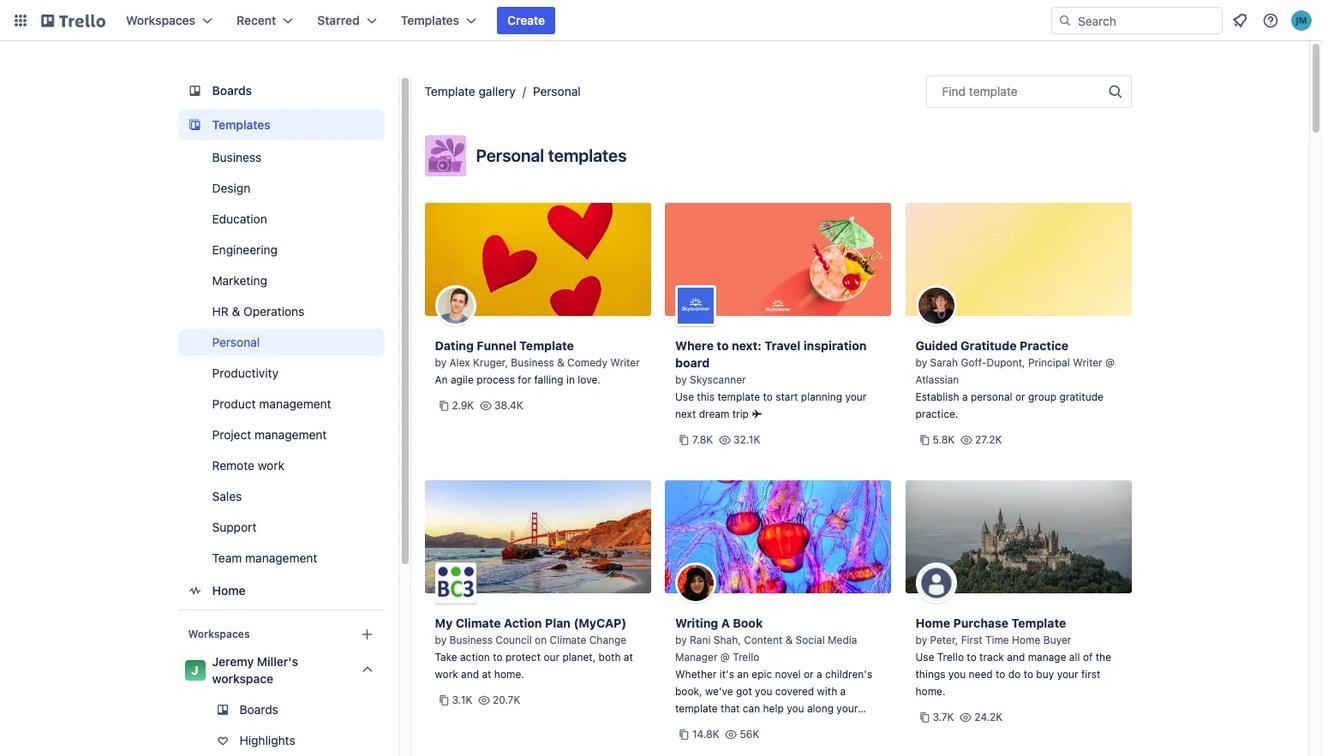 Task type: locate. For each thing, give the bounding box(es) containing it.
@ up the it's
[[721, 652, 730, 664]]

you inside home purchase template by peter, first time home buyer use trello to track and manage all of the things you need to do  to buy your first home.
[[949, 669, 966, 682]]

0 horizontal spatial and
[[461, 669, 479, 682]]

sarah goff-dupont, principal writer @ atlassian image
[[916, 285, 957, 327]]

1 vertical spatial template
[[718, 391, 760, 404]]

project
[[212, 428, 251, 442]]

my
[[435, 616, 453, 631]]

you left need
[[949, 669, 966, 682]]

0 vertical spatial template
[[969, 84, 1018, 99]]

& inside dating funnel template by alex kruger, business & comedy writer an agile process for falling in love.
[[557, 357, 565, 369]]

0 vertical spatial @
[[1106, 357, 1115, 369]]

2 vertical spatial template
[[676, 703, 718, 716]]

1 vertical spatial climate
[[550, 634, 587, 647]]

open information menu image
[[1263, 12, 1280, 29]]

of
[[1083, 652, 1093, 664]]

trello inside 'writing a book by rani shah, content & social media manager @ trello whether it's an epic novel or a children's book, we've got you covered with a template that can help you along your literary journey.'
[[733, 652, 760, 664]]

jeremy miller's workspace
[[212, 655, 298, 687]]

1 vertical spatial workspaces
[[188, 628, 250, 641]]

1 vertical spatial business
[[511, 357, 554, 369]]

0 horizontal spatial at
[[482, 669, 492, 682]]

0 vertical spatial boards link
[[178, 75, 384, 106]]

0 vertical spatial templates
[[401, 13, 460, 27]]

template gallery
[[425, 84, 516, 99]]

templates
[[401, 13, 460, 27], [212, 117, 271, 132]]

template up literary
[[676, 703, 718, 716]]

a
[[963, 391, 968, 404], [817, 669, 823, 682], [841, 686, 846, 699]]

primary element
[[0, 0, 1323, 41]]

business up design
[[212, 150, 262, 165]]

to right action
[[493, 652, 503, 664]]

1 horizontal spatial writer
[[1073, 357, 1103, 369]]

your down with
[[837, 703, 858, 716]]

your right planning in the bottom of the page
[[846, 391, 867, 404]]

social
[[796, 634, 825, 647]]

2 vertical spatial personal
[[212, 335, 260, 350]]

& up falling
[[557, 357, 565, 369]]

you down covered
[[787, 703, 805, 716]]

buyer
[[1044, 634, 1072, 647]]

1 horizontal spatial home
[[916, 616, 951, 631]]

0 vertical spatial management
[[259, 397, 331, 411]]

template
[[969, 84, 1018, 99], [718, 391, 760, 404], [676, 703, 718, 716]]

template
[[425, 84, 476, 99], [520, 339, 574, 353], [1012, 616, 1067, 631]]

create a workspace image
[[357, 625, 378, 646]]

home down team
[[212, 584, 246, 598]]

0 horizontal spatial template
[[425, 84, 476, 99]]

0 horizontal spatial a
[[817, 669, 823, 682]]

business inside dating funnel template by alex kruger, business & comedy writer an agile process for falling in love.
[[511, 357, 554, 369]]

@ right principal
[[1106, 357, 1115, 369]]

1 vertical spatial personal
[[476, 146, 545, 165]]

home link
[[178, 576, 384, 607]]

falling
[[534, 374, 564, 387]]

engineering link
[[178, 237, 384, 264]]

boards up highlights
[[240, 703, 278, 718]]

management down support link
[[245, 551, 317, 566]]

principal
[[1029, 357, 1071, 369]]

business inside my climate action plan (mycap) by business council on climate change take action to protect our planet, both at work and at home.
[[450, 634, 493, 647]]

workspaces inside dropdown button
[[126, 13, 195, 27]]

by left sarah
[[916, 357, 928, 369]]

0 vertical spatial you
[[949, 669, 966, 682]]

0 vertical spatial home.
[[494, 669, 525, 682]]

templates inside templates link
[[212, 117, 271, 132]]

boards link up highlights link
[[178, 697, 384, 724]]

template inside home purchase template by peter, first time home buyer use trello to track and manage all of the things you need to do  to buy your first home.
[[1012, 616, 1067, 631]]

manage
[[1028, 652, 1067, 664]]

management for team management
[[245, 551, 317, 566]]

covered
[[776, 686, 815, 699]]

writing
[[676, 616, 719, 631]]

0 vertical spatial home
[[212, 584, 246, 598]]

boards link up templates link
[[178, 75, 384, 106]]

you down epic
[[755, 686, 773, 699]]

0 vertical spatial climate
[[456, 616, 501, 631]]

management
[[259, 397, 331, 411], [255, 428, 327, 442], [245, 551, 317, 566]]

by left rani in the right bottom of the page
[[676, 634, 687, 647]]

0 vertical spatial personal
[[533, 84, 581, 99]]

1 trello from the left
[[733, 652, 760, 664]]

next:
[[732, 339, 762, 353]]

trip
[[733, 408, 749, 421]]

establish
[[916, 391, 960, 404]]

personal
[[971, 391, 1013, 404]]

0 horizontal spatial writer
[[611, 357, 640, 369]]

home up "manage"
[[1012, 634, 1041, 647]]

0 vertical spatial boards
[[212, 83, 252, 98]]

book,
[[676, 686, 703, 699]]

0 horizontal spatial or
[[804, 669, 814, 682]]

by for home
[[916, 634, 928, 647]]

1 vertical spatial work
[[435, 669, 458, 682]]

1 horizontal spatial or
[[1016, 391, 1026, 404]]

by down board
[[676, 374, 687, 387]]

1 vertical spatial a
[[817, 669, 823, 682]]

your down all
[[1058, 669, 1079, 682]]

a inside guided gratitude practice by sarah goff-dupont, principal writer @ atlassian establish a personal or group gratitude practice.
[[963, 391, 968, 404]]

home. down the "things"
[[916, 686, 946, 699]]

personal right personal icon
[[476, 146, 545, 165]]

trello up 'an'
[[733, 652, 760, 664]]

protect
[[506, 652, 541, 664]]

1 horizontal spatial @
[[1106, 357, 1115, 369]]

1 horizontal spatial at
[[624, 652, 633, 664]]

0 horizontal spatial home.
[[494, 669, 525, 682]]

template for dating
[[520, 339, 574, 353]]

0 vertical spatial and
[[1007, 652, 1026, 664]]

1 writer from the left
[[611, 357, 640, 369]]

to
[[717, 339, 729, 353], [763, 391, 773, 404], [493, 652, 503, 664], [967, 652, 977, 664], [996, 669, 1006, 682], [1024, 669, 1034, 682]]

by for dating
[[435, 357, 447, 369]]

in
[[567, 374, 575, 387]]

where
[[676, 339, 714, 353]]

0 vertical spatial workspaces
[[126, 13, 195, 27]]

or right novel
[[804, 669, 814, 682]]

design link
[[178, 175, 384, 202]]

rani shah, content & social media manager @ trello image
[[676, 563, 717, 604]]

alex kruger, business & comedy writer image
[[435, 285, 476, 327]]

gallery
[[479, 84, 516, 99]]

& right hr
[[232, 304, 240, 319]]

& inside 'writing a book by rani shah, content & social media manager @ trello whether it's an epic novel or a children's book, we've got you covered with a template that can help you along your literary journey.'
[[786, 634, 793, 647]]

template up trip
[[718, 391, 760, 404]]

management down product management link
[[255, 428, 327, 442]]

use up 'next' on the right of page
[[676, 391, 694, 404]]

to down first
[[967, 652, 977, 664]]

by up an
[[435, 357, 447, 369]]

by
[[435, 357, 447, 369], [916, 357, 928, 369], [676, 374, 687, 387], [435, 634, 447, 647], [676, 634, 687, 647], [916, 634, 928, 647]]

template up falling
[[520, 339, 574, 353]]

2 vertical spatial template
[[1012, 616, 1067, 631]]

2 vertical spatial home
[[1012, 634, 1041, 647]]

0 horizontal spatial home
[[212, 584, 246, 598]]

workspaces up jeremy
[[188, 628, 250, 641]]

0 horizontal spatial work
[[258, 459, 285, 473]]

0 vertical spatial use
[[676, 391, 694, 404]]

or inside 'writing a book by rani shah, content & social media manager @ trello whether it's an epic novel or a children's book, we've got you covered with a template that can help you along your literary journey.'
[[804, 669, 814, 682]]

personal right gallery
[[533, 84, 581, 99]]

work down project management
[[258, 459, 285, 473]]

help
[[763, 703, 784, 716]]

home. down protect
[[494, 669, 525, 682]]

0 horizontal spatial use
[[676, 391, 694, 404]]

@ inside 'writing a book by rani shah, content & social media manager @ trello whether it's an epic novel or a children's book, we've got you covered with a template that can help you along your literary journey.'
[[721, 652, 730, 664]]

2 vertical spatial you
[[787, 703, 805, 716]]

1 vertical spatial your
[[1058, 669, 1079, 682]]

0 horizontal spatial @
[[721, 652, 730, 664]]

a left personal
[[963, 391, 968, 404]]

by inside guided gratitude practice by sarah goff-dupont, principal writer @ atlassian establish a personal or group gratitude practice.
[[916, 357, 928, 369]]

2 boards link from the top
[[178, 697, 384, 724]]

it's
[[720, 669, 735, 682]]

1 horizontal spatial and
[[1007, 652, 1026, 664]]

travel
[[765, 339, 801, 353]]

business up for
[[511, 357, 554, 369]]

productivity
[[212, 366, 279, 381]]

0 vertical spatial &
[[232, 304, 240, 319]]

inspiration
[[804, 339, 867, 353]]

content
[[744, 634, 783, 647]]

template right find
[[969, 84, 1018, 99]]

home up peter,
[[916, 616, 951, 631]]

things
[[916, 669, 946, 682]]

2 vertical spatial &
[[786, 634, 793, 647]]

to left next:
[[717, 339, 729, 353]]

business for my
[[450, 634, 493, 647]]

for
[[518, 374, 532, 387]]

1 vertical spatial and
[[461, 669, 479, 682]]

personal
[[533, 84, 581, 99], [476, 146, 545, 165], [212, 335, 260, 350]]

your inside where to next: travel inspiration board by skyscanner use this template to start planning your next dream trip ✈️
[[846, 391, 867, 404]]

by inside home purchase template by peter, first time home buyer use trello to track and manage all of the things you need to do  to buy your first home.
[[916, 634, 928, 647]]

hr & operations link
[[178, 298, 384, 326]]

personal link down 'hr & operations' link
[[178, 329, 384, 357]]

1 boards link from the top
[[178, 75, 384, 106]]

2 writer from the left
[[1073, 357, 1103, 369]]

and down action
[[461, 669, 479, 682]]

1 horizontal spatial climate
[[550, 634, 587, 647]]

product management
[[212, 397, 331, 411]]

to left do
[[996, 669, 1006, 682]]

search image
[[1059, 14, 1072, 27]]

use up the "things"
[[916, 652, 935, 664]]

2 horizontal spatial business
[[511, 357, 554, 369]]

0 horizontal spatial templates
[[212, 117, 271, 132]]

templates
[[548, 146, 627, 165]]

56k
[[740, 729, 760, 742]]

work inside my climate action plan (mycap) by business council on climate change take action to protect our planet, both at work and at home.
[[435, 669, 458, 682]]

by inside my climate action plan (mycap) by business council on climate change take action to protect our planet, both at work and at home.
[[435, 634, 447, 647]]

& left social
[[786, 634, 793, 647]]

1 horizontal spatial templates
[[401, 13, 460, 27]]

1 vertical spatial or
[[804, 669, 814, 682]]

recent button
[[226, 7, 304, 34]]

do
[[1009, 669, 1021, 682]]

to right do
[[1024, 669, 1034, 682]]

that
[[721, 703, 740, 716]]

love.
[[578, 374, 601, 387]]

board
[[676, 356, 710, 370]]

2 vertical spatial your
[[837, 703, 858, 716]]

operations
[[244, 304, 305, 319]]

writer
[[611, 357, 640, 369], [1073, 357, 1103, 369]]

by inside 'writing a book by rani shah, content & social media manager @ trello whether it's an epic novel or a children's book, we've got you covered with a template that can help you along your literary journey.'
[[676, 634, 687, 647]]

0 vertical spatial your
[[846, 391, 867, 404]]

1 vertical spatial @
[[721, 652, 730, 664]]

0 vertical spatial template
[[425, 84, 476, 99]]

0 horizontal spatial business
[[212, 150, 262, 165]]

use
[[676, 391, 694, 404], [916, 652, 935, 664]]

1 vertical spatial home.
[[916, 686, 946, 699]]

or left the group
[[1016, 391, 1026, 404]]

engineering
[[212, 243, 278, 257]]

first
[[962, 634, 983, 647]]

action
[[460, 652, 490, 664]]

peter, first time home buyer image
[[916, 563, 957, 604]]

home.
[[494, 669, 525, 682], [916, 686, 946, 699]]

at down action
[[482, 669, 492, 682]]

practice.
[[916, 408, 959, 421]]

template left gallery
[[425, 84, 476, 99]]

management for product management
[[259, 397, 331, 411]]

1 horizontal spatial template
[[520, 339, 574, 353]]

0 vertical spatial work
[[258, 459, 285, 473]]

workspaces up board image
[[126, 13, 195, 27]]

marketing
[[212, 273, 267, 288]]

templates up template gallery at the left of the page
[[401, 13, 460, 27]]

your inside 'writing a book by rani shah, content & social media manager @ trello whether it's an epic novel or a children's book, we've got you covered with a template that can help you along your literary journey.'
[[837, 703, 858, 716]]

personal up productivity
[[212, 335, 260, 350]]

1 horizontal spatial work
[[435, 669, 458, 682]]

1 vertical spatial use
[[916, 652, 935, 664]]

track
[[980, 652, 1005, 664]]

by left peter,
[[916, 634, 928, 647]]

jeremy miller (jeremymiller198) image
[[1292, 10, 1312, 31]]

a right with
[[841, 686, 846, 699]]

work down 'take' at the bottom of the page
[[435, 669, 458, 682]]

1 vertical spatial &
[[557, 357, 565, 369]]

at right both
[[624, 652, 633, 664]]

1 vertical spatial boards link
[[178, 697, 384, 724]]

1 vertical spatial template
[[520, 339, 574, 353]]

and up do
[[1007, 652, 1026, 664]]

and inside my climate action plan (mycap) by business council on climate change take action to protect our planet, both at work and at home.
[[461, 669, 479, 682]]

first
[[1082, 669, 1101, 682]]

1 horizontal spatial use
[[916, 652, 935, 664]]

1 horizontal spatial home.
[[916, 686, 946, 699]]

20.7k
[[493, 694, 521, 707]]

business for dating
[[511, 357, 554, 369]]

2 horizontal spatial a
[[963, 391, 968, 404]]

gratitude
[[961, 339, 1017, 353]]

guided
[[916, 339, 958, 353]]

0 vertical spatial personal link
[[533, 84, 581, 99]]

starred
[[317, 13, 360, 27]]

take
[[435, 652, 457, 664]]

climate down plan
[[550, 634, 587, 647]]

writer up gratitude on the right of page
[[1073, 357, 1103, 369]]

switch to… image
[[12, 12, 29, 29]]

template up buyer
[[1012, 616, 1067, 631]]

2 vertical spatial management
[[245, 551, 317, 566]]

got
[[736, 686, 752, 699]]

1 horizontal spatial trello
[[938, 652, 964, 664]]

0 vertical spatial or
[[1016, 391, 1026, 404]]

writer right comedy
[[611, 357, 640, 369]]

highlights
[[240, 734, 295, 748]]

templates right template board image
[[212, 117, 271, 132]]

0 horizontal spatial trello
[[733, 652, 760, 664]]

trello inside home purchase template by peter, first time home buyer use trello to track and manage all of the things you need to do  to buy your first home.
[[938, 652, 964, 664]]

by for guided
[[916, 357, 928, 369]]

1 vertical spatial home
[[916, 616, 951, 631]]

0 horizontal spatial &
[[232, 304, 240, 319]]

guided gratitude practice by sarah goff-dupont, principal writer @ atlassian establish a personal or group gratitude practice.
[[916, 339, 1115, 421]]

board image
[[185, 81, 205, 101]]

1 horizontal spatial business
[[450, 634, 493, 647]]

2 vertical spatial business
[[450, 634, 493, 647]]

1 vertical spatial management
[[255, 428, 327, 442]]

2 horizontal spatial &
[[786, 634, 793, 647]]

0 horizontal spatial you
[[755, 686, 773, 699]]

by inside dating funnel template by alex kruger, business & comedy writer an agile process for falling in love.
[[435, 357, 447, 369]]

template inside dating funnel template by alex kruger, business & comedy writer an agile process for falling in love.
[[520, 339, 574, 353]]

template inside where to next: travel inspiration board by skyscanner use this template to start planning your next dream trip ✈️
[[718, 391, 760, 404]]

a up with
[[817, 669, 823, 682]]

2 horizontal spatial you
[[949, 669, 966, 682]]

1 vertical spatial templates
[[212, 117, 271, 132]]

climate up action
[[456, 616, 501, 631]]

personal link right gallery
[[533, 84, 581, 99]]

manager
[[676, 652, 718, 664]]

trello down peter,
[[938, 652, 964, 664]]

action
[[504, 616, 542, 631]]

1 horizontal spatial &
[[557, 357, 565, 369]]

boards right board image
[[212, 83, 252, 98]]

by down my
[[435, 634, 447, 647]]

miller's
[[257, 655, 298, 670]]

template inside field
[[969, 84, 1018, 99]]

2 trello from the left
[[938, 652, 964, 664]]

0 vertical spatial a
[[963, 391, 968, 404]]

to inside my climate action plan (mycap) by business council on climate change take action to protect our planet, both at work and at home.
[[493, 652, 503, 664]]

personal for right personal link
[[533, 84, 581, 99]]

business up action
[[450, 634, 493, 647]]

2 horizontal spatial template
[[1012, 616, 1067, 631]]

personal icon image
[[425, 135, 466, 177]]

1 vertical spatial you
[[755, 686, 773, 699]]

change
[[590, 634, 627, 647]]

&
[[232, 304, 240, 319], [557, 357, 565, 369], [786, 634, 793, 647]]

1 horizontal spatial you
[[787, 703, 805, 716]]

remote work
[[212, 459, 285, 473]]

2 vertical spatial a
[[841, 686, 846, 699]]

alex
[[450, 357, 470, 369]]

writer inside guided gratitude practice by sarah goff-dupont, principal writer @ atlassian establish a personal or group gratitude practice.
[[1073, 357, 1103, 369]]

boards link
[[178, 75, 384, 106], [178, 697, 384, 724]]

management down productivity link
[[259, 397, 331, 411]]

1 vertical spatial personal link
[[178, 329, 384, 357]]



Task type: vqa. For each thing, say whether or not it's contained in the screenshot.
New to Trello? Check out the guide
no



Task type: describe. For each thing, give the bounding box(es) containing it.
use inside where to next: travel inspiration board by skyscanner use this template to start planning your next dream trip ✈️
[[676, 391, 694, 404]]

(mycap)
[[574, 616, 627, 631]]

template inside 'writing a book by rani shah, content & social media manager @ trello whether it's an epic novel or a children's book, we've got you covered with a template that can help you along your literary journey.'
[[676, 703, 718, 716]]

on
[[535, 634, 547, 647]]

jeremy
[[212, 655, 254, 670]]

workspace
[[212, 672, 274, 687]]

both
[[599, 652, 621, 664]]

education
[[212, 212, 267, 226]]

process
[[477, 374, 515, 387]]

council
[[496, 634, 532, 647]]

1 horizontal spatial a
[[841, 686, 846, 699]]

home. inside home purchase template by peter, first time home buyer use trello to track and manage all of the things you need to do  to buy your first home.
[[916, 686, 946, 699]]

rani
[[690, 634, 711, 647]]

by for writing
[[676, 634, 687, 647]]

by inside where to next: travel inspiration board by skyscanner use this template to start planning your next dream trip ✈️
[[676, 374, 687, 387]]

home. inside my climate action plan (mycap) by business council on climate change take action to protect our planet, both at work and at home.
[[494, 669, 525, 682]]

epic
[[752, 669, 773, 682]]

& for writing
[[786, 634, 793, 647]]

product
[[212, 397, 256, 411]]

children's
[[825, 669, 873, 682]]

can
[[743, 703, 761, 716]]

personal templates
[[476, 146, 627, 165]]

business link
[[178, 144, 384, 171]]

next
[[676, 408, 696, 421]]

skyscanner
[[690, 374, 746, 387]]

and inside home purchase template by peter, first time home buyer use trello to track and manage all of the things you need to do  to buy your first home.
[[1007, 652, 1026, 664]]

14.8k
[[693, 729, 720, 742]]

media
[[828, 634, 858, 647]]

create button
[[497, 7, 556, 34]]

5.8k
[[933, 434, 955, 447]]

peter,
[[931, 634, 959, 647]]

management for project management
[[255, 428, 327, 442]]

comedy
[[568, 357, 608, 369]]

dating funnel template by alex kruger, business & comedy writer an agile process for falling in love.
[[435, 339, 640, 387]]

your inside home purchase template by peter, first time home buyer use trello to track and manage all of the things you need to do  to buy your first home.
[[1058, 669, 1079, 682]]

book
[[733, 616, 763, 631]]

24.2k
[[975, 712, 1003, 724]]

home for home
[[212, 584, 246, 598]]

sales link
[[178, 483, 384, 511]]

home for home purchase template by peter, first time home buyer use trello to track and manage all of the things you need to do  to buy your first home.
[[916, 616, 951, 631]]

to left start
[[763, 391, 773, 404]]

agile
[[451, 374, 474, 387]]

whether
[[676, 669, 717, 682]]

38.4k
[[495, 399, 523, 412]]

kruger,
[[473, 357, 508, 369]]

0 horizontal spatial personal link
[[178, 329, 384, 357]]

remote work link
[[178, 453, 384, 480]]

3.1k
[[452, 694, 473, 707]]

plan
[[545, 616, 571, 631]]

0 vertical spatial at
[[624, 652, 633, 664]]

32.1k
[[734, 434, 761, 447]]

Find template field
[[926, 75, 1132, 108]]

1 vertical spatial at
[[482, 669, 492, 682]]

✈️
[[752, 408, 762, 421]]

0 vertical spatial business
[[212, 150, 262, 165]]

shah,
[[714, 634, 741, 647]]

funnel
[[477, 339, 517, 353]]

Search field
[[1072, 8, 1222, 33]]

team management link
[[178, 545, 384, 573]]

create
[[508, 13, 545, 27]]

buy
[[1037, 669, 1055, 682]]

1 horizontal spatial personal link
[[533, 84, 581, 99]]

our
[[544, 652, 560, 664]]

or inside guided gratitude practice by sarah goff-dupont, principal writer @ atlassian establish a personal or group gratitude practice.
[[1016, 391, 1026, 404]]

templates link
[[178, 110, 384, 141]]

all
[[1070, 652, 1081, 664]]

@ inside guided gratitude practice by sarah goff-dupont, principal writer @ atlassian establish a personal or group gratitude practice.
[[1106, 357, 1115, 369]]

back to home image
[[41, 7, 105, 34]]

j
[[191, 664, 199, 678]]

0 horizontal spatial climate
[[456, 616, 501, 631]]

7.8k
[[693, 434, 713, 447]]

team management
[[212, 551, 317, 566]]

the
[[1096, 652, 1112, 664]]

remote
[[212, 459, 255, 473]]

goff-
[[961, 357, 987, 369]]

time
[[986, 634, 1010, 647]]

planet,
[[563, 652, 596, 664]]

an
[[435, 374, 448, 387]]

where to next: travel inspiration board by skyscanner use this template to start planning your next dream trip ✈️
[[676, 339, 867, 421]]

& for dating
[[557, 357, 565, 369]]

2 horizontal spatial home
[[1012, 634, 1041, 647]]

marketing link
[[178, 267, 384, 295]]

0 notifications image
[[1230, 10, 1251, 31]]

with
[[817, 686, 838, 699]]

journey.
[[712, 720, 751, 733]]

template board image
[[185, 115, 205, 135]]

need
[[969, 669, 993, 682]]

business council on climate change image
[[435, 563, 476, 604]]

my climate action plan (mycap) by business council on climate change take action to protect our planet, both at work and at home.
[[435, 616, 633, 682]]

this
[[697, 391, 715, 404]]

templates inside templates dropdown button
[[401, 13, 460, 27]]

support link
[[178, 514, 384, 542]]

atlassian
[[916, 374, 960, 387]]

starred button
[[307, 7, 387, 34]]

purchase
[[954, 616, 1009, 631]]

3.7k
[[933, 712, 955, 724]]

2.9k
[[452, 399, 474, 412]]

workspaces button
[[116, 7, 223, 34]]

personal for personal templates
[[476, 146, 545, 165]]

home image
[[185, 581, 205, 602]]

use inside home purchase template by peter, first time home buyer use trello to track and manage all of the things you need to do  to buy your first home.
[[916, 652, 935, 664]]

template for home
[[1012, 616, 1067, 631]]

1 vertical spatial boards
[[240, 703, 278, 718]]

hr & operations
[[212, 304, 305, 319]]

skyscanner image
[[676, 285, 717, 327]]

hr
[[212, 304, 229, 319]]

novel
[[775, 669, 801, 682]]

writer inside dating funnel template by alex kruger, business & comedy writer an agile process for falling in love.
[[611, 357, 640, 369]]

dating
[[435, 339, 474, 353]]



